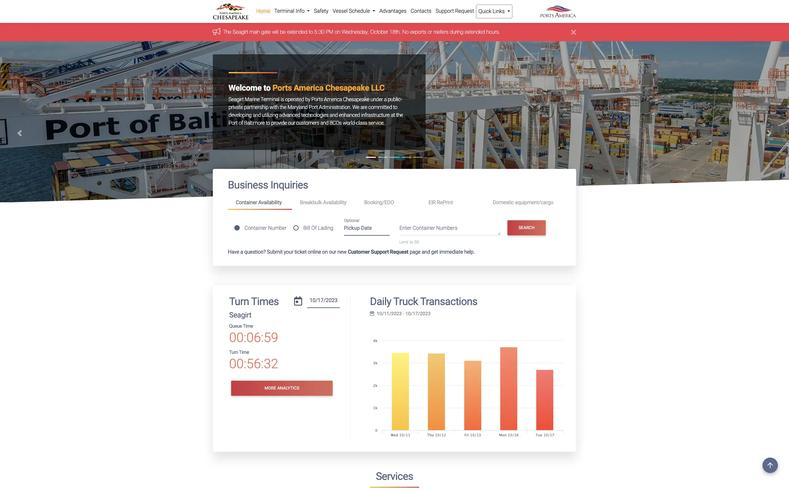 Task type: vqa. For each thing, say whether or not it's contained in the screenshot.
Administration.
yes



Task type: locate. For each thing, give the bounding box(es) containing it.
0 horizontal spatial ports
[[273, 83, 292, 93]]

advantages
[[380, 8, 407, 14]]

-
[[403, 311, 404, 317]]

1 horizontal spatial a
[[384, 96, 387, 103]]

ports up is
[[273, 83, 292, 93]]

to down 'utilizing'
[[266, 120, 270, 126]]

1 horizontal spatial extended
[[465, 29, 485, 35]]

5:30
[[315, 29, 325, 35]]

availability down business inquiries
[[258, 200, 282, 206]]

bill
[[303, 225, 310, 231]]

1 vertical spatial time
[[239, 350, 249, 355]]

a
[[384, 96, 387, 103], [240, 249, 243, 255]]

port
[[309, 104, 318, 110], [229, 120, 238, 126]]

1 horizontal spatial request
[[455, 8, 474, 14]]

container down business
[[236, 200, 257, 206]]

seagirt inside the seagirt marine terminal is operated by ports america chesapeake under a public- private partnership with the maryland port administration.                         we are committed to developing and utilizing advanced technologies and enhanced infrastructure at the port of baltimore to provide                         our customers and bcos world-class service.
[[229, 96, 244, 103]]

0 horizontal spatial availability
[[258, 200, 282, 206]]

1 vertical spatial turn
[[229, 350, 238, 355]]

0 vertical spatial ports
[[273, 83, 292, 93]]

a inside main content
[[240, 249, 243, 255]]

0 vertical spatial our
[[288, 120, 295, 126]]

port up technologies in the top of the page
[[309, 104, 318, 110]]

0 vertical spatial america
[[294, 83, 324, 93]]

on
[[335, 29, 341, 35], [322, 249, 328, 255]]

1 horizontal spatial availability
[[323, 200, 347, 206]]

llc
[[371, 83, 385, 93]]

1 vertical spatial a
[[240, 249, 243, 255]]

eir
[[429, 200, 436, 206]]

terminal inside the seagirt marine terminal is operated by ports america chesapeake under a public- private partnership with the maryland port administration.                         we are committed to developing and utilizing advanced technologies and enhanced infrastructure at the port of baltimore to provide                         our customers and bcos world-class service.
[[261, 96, 279, 103]]

booking/edo link
[[357, 197, 421, 209]]

time right queue
[[243, 324, 253, 329]]

time inside queue time 00:06:59
[[243, 324, 253, 329]]

terminal left info
[[274, 8, 294, 14]]

and down partnership at left top
[[253, 112, 261, 118]]

0 vertical spatial terminal
[[274, 8, 294, 14]]

turn up 00:56:32
[[229, 350, 238, 355]]

support up "reefers"
[[436, 8, 454, 14]]

home link
[[254, 5, 272, 18]]

the right at
[[396, 112, 403, 118]]

extended right during
[[465, 29, 485, 35]]

limit to 50
[[400, 240, 419, 245]]

numbers
[[436, 225, 458, 231]]

1 vertical spatial the
[[396, 112, 403, 118]]

ports
[[273, 83, 292, 93], [311, 96, 323, 103]]

to left 5:30
[[309, 29, 313, 35]]

1 vertical spatial on
[[322, 249, 328, 255]]

request down limit
[[390, 249, 409, 255]]

the
[[280, 104, 287, 110], [396, 112, 403, 118]]

terminal up with
[[261, 96, 279, 103]]

container for container number
[[245, 225, 267, 231]]

ports america chesapeake image
[[0, 41, 789, 383]]

0 horizontal spatial a
[[240, 249, 243, 255]]

customer
[[348, 249, 370, 255]]

1 vertical spatial our
[[329, 249, 336, 255]]

container
[[236, 200, 257, 206], [245, 225, 267, 231], [413, 225, 435, 231]]

0 horizontal spatial request
[[390, 249, 409, 255]]

utilizing
[[262, 112, 278, 118]]

page
[[410, 249, 421, 255]]

terminal info
[[274, 8, 306, 14]]

marine
[[245, 96, 260, 103]]

our inside main content
[[329, 249, 336, 255]]

2 vertical spatial seagirt
[[229, 311, 252, 319]]

partnership
[[244, 104, 269, 110]]

daily truck transactions
[[370, 295, 478, 308]]

or
[[428, 29, 432, 35]]

extended right be
[[287, 29, 308, 35]]

terminal
[[274, 8, 294, 14], [261, 96, 279, 103]]

1 vertical spatial terminal
[[261, 96, 279, 103]]

eir reprint
[[429, 200, 453, 206]]

technologies
[[301, 112, 329, 118]]

0 horizontal spatial america
[[294, 83, 324, 93]]

america up by
[[294, 83, 324, 93]]

more
[[265, 386, 276, 391]]

to up with
[[264, 83, 271, 93]]

enter container numbers
[[400, 225, 458, 231]]

chesapeake
[[326, 83, 369, 93], [343, 96, 370, 103]]

enhanced
[[339, 112, 360, 118]]

quick
[[479, 8, 492, 14]]

on inside the seagirt main gate will be extended to 5:30 pm on wednesday, october 18th.  no exports or reefers during extended hours. alert
[[335, 29, 341, 35]]

during
[[450, 29, 464, 35]]

safety
[[314, 8, 329, 14]]

10/17/2023
[[406, 311, 431, 317]]

turn inside "turn time 00:56:32"
[[229, 350, 238, 355]]

1 vertical spatial america
[[324, 96, 342, 103]]

container left number
[[245, 225, 267, 231]]

0 vertical spatial seagirt
[[233, 29, 248, 35]]

1 horizontal spatial america
[[324, 96, 342, 103]]

port left of
[[229, 120, 238, 126]]

1 vertical spatial port
[[229, 120, 238, 126]]

request inside main content
[[390, 249, 409, 255]]

1 horizontal spatial ports
[[311, 96, 323, 103]]

a right under
[[384, 96, 387, 103]]

to left 50
[[410, 240, 413, 245]]

0 vertical spatial on
[[335, 29, 341, 35]]

1 horizontal spatial on
[[335, 29, 341, 35]]

committed
[[368, 104, 392, 110]]

container availability
[[236, 200, 282, 206]]

1 vertical spatial request
[[390, 249, 409, 255]]

ticket
[[295, 249, 307, 255]]

0 vertical spatial time
[[243, 324, 253, 329]]

seagirt for seagirt marine terminal is operated by ports america chesapeake under a public- private partnership with the maryland port administration.                         we are committed to developing and utilizing advanced technologies and enhanced infrastructure at the port of baltimore to provide                         our customers and bcos world-class service.
[[229, 96, 244, 103]]

our left new
[[329, 249, 336, 255]]

main content
[[208, 169, 581, 491]]

18th.
[[390, 29, 401, 35]]

time inside "turn time 00:56:32"
[[239, 350, 249, 355]]

seagirt
[[233, 29, 248, 35], [229, 96, 244, 103], [229, 311, 252, 319]]

number
[[268, 225, 287, 231]]

to inside main content
[[410, 240, 413, 245]]

time for 00:56:32
[[239, 350, 249, 355]]

request inside 'link'
[[455, 8, 474, 14]]

1 availability from the left
[[258, 200, 282, 206]]

queue time 00:06:59
[[229, 324, 278, 346]]

reefers
[[434, 29, 449, 35]]

our down advanced at the top left
[[288, 120, 295, 126]]

support
[[436, 8, 454, 14], [371, 249, 389, 255]]

quick links
[[479, 8, 506, 14]]

help.
[[464, 249, 475, 255]]

is
[[281, 96, 284, 103]]

seagirt right the
[[233, 29, 248, 35]]

seagirt up private
[[229, 96, 244, 103]]

the down is
[[280, 104, 287, 110]]

0 horizontal spatial on
[[322, 249, 328, 255]]

time up 00:56:32
[[239, 350, 249, 355]]

have a question? submit your ticket online on our new customer support request page and get immediate help.
[[228, 249, 475, 255]]

america up the "administration."
[[324, 96, 342, 103]]

2 turn from the top
[[229, 350, 238, 355]]

a right have
[[240, 249, 243, 255]]

availability inside the breakbulk availability link
[[323, 200, 347, 206]]

1 horizontal spatial our
[[329, 249, 336, 255]]

1 vertical spatial chesapeake
[[343, 96, 370, 103]]

equipment/cargo
[[515, 200, 554, 206]]

and left get
[[422, 249, 430, 255]]

on right online
[[322, 249, 328, 255]]

0 vertical spatial a
[[384, 96, 387, 103]]

we
[[352, 104, 359, 110]]

on right pm
[[335, 29, 341, 35]]

inquiries
[[271, 179, 308, 191]]

service.
[[368, 120, 385, 126]]

hours.
[[487, 29, 500, 35]]

2 availability from the left
[[323, 200, 347, 206]]

Enter Container Numbers text field
[[400, 224, 501, 236]]

1 turn from the top
[[229, 295, 249, 308]]

1 horizontal spatial port
[[309, 104, 318, 110]]

0 horizontal spatial extended
[[287, 29, 308, 35]]

ports right by
[[311, 96, 323, 103]]

availability right breakbulk
[[323, 200, 347, 206]]

america
[[294, 83, 324, 93], [324, 96, 342, 103]]

request left "quick"
[[455, 8, 474, 14]]

seagirt up queue
[[229, 311, 252, 319]]

ports inside the seagirt marine terminal is operated by ports america chesapeake under a public- private partnership with the maryland port administration.                         we are committed to developing and utilizing advanced technologies and enhanced infrastructure at the port of baltimore to provide                         our customers and bcos world-class service.
[[311, 96, 323, 103]]

availability inside container availability link
[[258, 200, 282, 206]]

1 vertical spatial seagirt
[[229, 96, 244, 103]]

new
[[338, 249, 347, 255]]

more analytics link
[[231, 381, 333, 396]]

1 horizontal spatial support
[[436, 8, 454, 14]]

0 vertical spatial request
[[455, 8, 474, 14]]

None text field
[[307, 295, 340, 308]]

october
[[371, 29, 388, 35]]

0 horizontal spatial our
[[288, 120, 295, 126]]

of
[[239, 120, 243, 126]]

seagirt inside main content
[[229, 311, 252, 319]]

class
[[356, 120, 367, 126]]

support right 'customer'
[[371, 249, 389, 255]]

limit
[[400, 240, 409, 245]]

reprint
[[437, 200, 453, 206]]

to inside alert
[[309, 29, 313, 35]]

availability
[[258, 200, 282, 206], [323, 200, 347, 206]]

and
[[253, 112, 261, 118], [330, 112, 338, 118], [320, 120, 329, 126], [422, 249, 430, 255]]

time
[[243, 324, 253, 329], [239, 350, 249, 355]]

turn for turn time 00:56:32
[[229, 350, 238, 355]]

turn
[[229, 295, 249, 308], [229, 350, 238, 355]]

main
[[250, 29, 260, 35]]

america inside the seagirt marine terminal is operated by ports america chesapeake under a public- private partnership with the maryland port administration.                         we are committed to developing and utilizing advanced technologies and enhanced infrastructure at the port of baltimore to provide                         our customers and bcos world-class service.
[[324, 96, 342, 103]]

0 horizontal spatial support
[[371, 249, 389, 255]]

0 vertical spatial the
[[280, 104, 287, 110]]

to
[[309, 29, 313, 35], [264, 83, 271, 93], [393, 104, 397, 110], [266, 120, 270, 126], [410, 240, 413, 245]]

our inside the seagirt marine terminal is operated by ports america chesapeake under a public- private partnership with the maryland port administration.                         we are committed to developing and utilizing advanced technologies and enhanced infrastructure at the port of baltimore to provide                         our customers and bcos world-class service.
[[288, 120, 295, 126]]

transactions
[[420, 295, 478, 308]]

go to top image
[[763, 458, 778, 473]]

main content containing 00:06:59
[[208, 169, 581, 491]]

turn up queue
[[229, 295, 249, 308]]

0 vertical spatial turn
[[229, 295, 249, 308]]

0 vertical spatial support
[[436, 8, 454, 14]]

1 vertical spatial ports
[[311, 96, 323, 103]]



Task type: describe. For each thing, give the bounding box(es) containing it.
services
[[376, 470, 413, 483]]

container number
[[245, 225, 287, 231]]

are
[[361, 104, 367, 110]]

support inside 'link'
[[436, 8, 454, 14]]

welcome
[[229, 83, 262, 93]]

10/11/2023
[[377, 311, 402, 317]]

container availability link
[[228, 197, 292, 210]]

wednesday,
[[342, 29, 369, 35]]

question?
[[244, 249, 266, 255]]

schedule
[[349, 8, 370, 14]]

domestic equipment/cargo link
[[485, 197, 561, 209]]

on inside main content
[[322, 249, 328, 255]]

booking/edo
[[364, 200, 394, 206]]

bill of lading
[[303, 225, 333, 231]]

safety link
[[312, 5, 331, 18]]

operated
[[285, 96, 304, 103]]

queue
[[229, 324, 242, 329]]

advanced
[[279, 112, 300, 118]]

breakbulk
[[300, 200, 322, 206]]

1 vertical spatial support
[[371, 249, 389, 255]]

domestic equipment/cargo
[[493, 200, 554, 206]]

vessel schedule link
[[331, 5, 377, 18]]

close image
[[572, 28, 576, 36]]

your
[[284, 249, 293, 255]]

search
[[519, 225, 535, 230]]

contacts link
[[409, 5, 434, 18]]

breakbulk availability
[[300, 200, 347, 206]]

0 vertical spatial port
[[309, 104, 318, 110]]

vessel
[[333, 8, 348, 14]]

home
[[256, 8, 270, 14]]

advantages link
[[377, 5, 409, 18]]

and down the "administration."
[[330, 112, 338, 118]]

gate
[[262, 29, 271, 35]]

turn for turn times
[[229, 295, 249, 308]]

no
[[403, 29, 409, 35]]

get
[[431, 249, 438, 255]]

business inquiries
[[228, 179, 308, 191]]

of
[[311, 225, 317, 231]]

seagirt marine terminal is operated by ports america chesapeake under a public- private partnership with the maryland port administration.                         we are committed to developing and utilizing advanced technologies and enhanced infrastructure at the port of baltimore to provide                         our customers and bcos world-class service.
[[229, 96, 403, 126]]

customers
[[296, 120, 319, 126]]

1 horizontal spatial the
[[396, 112, 403, 118]]

0 horizontal spatial port
[[229, 120, 238, 126]]

analytics
[[277, 386, 299, 391]]

10/11/2023 - 10/17/2023
[[377, 311, 431, 317]]

links
[[493, 8, 505, 14]]

with
[[270, 104, 279, 110]]

support request link
[[434, 5, 476, 18]]

00:56:32
[[229, 356, 278, 372]]

1 extended from the left
[[287, 29, 308, 35]]

optional
[[344, 218, 359, 223]]

private
[[229, 104, 243, 110]]

pm
[[326, 29, 334, 35]]

terminal info link
[[272, 5, 312, 18]]

0 horizontal spatial the
[[280, 104, 287, 110]]

times
[[251, 295, 279, 308]]

00:06:59
[[229, 330, 278, 346]]

0 vertical spatial chesapeake
[[326, 83, 369, 93]]

online
[[308, 249, 321, 255]]

have
[[228, 249, 239, 255]]

time for 00:06:59
[[243, 324, 253, 329]]

public-
[[388, 96, 402, 103]]

baltimore
[[244, 120, 265, 126]]

turn time 00:56:32
[[229, 350, 278, 372]]

infrastructure
[[361, 112, 390, 118]]

submit
[[267, 249, 283, 255]]

availability for container availability
[[258, 200, 282, 206]]

bullhorn image
[[213, 28, 223, 35]]

50
[[414, 240, 419, 245]]

the seagirt main gate will be extended to 5:30 pm on wednesday, october 18th.  no exports or reefers during extended hours. link
[[223, 29, 500, 35]]

the seagirt main gate will be extended to 5:30 pm on wednesday, october 18th.  no exports or reefers during extended hours.
[[223, 29, 500, 35]]

the seagirt main gate will be extended to 5:30 pm on wednesday, october 18th.  no exports or reefers during extended hours. alert
[[0, 23, 789, 41]]

Optional text field
[[344, 223, 390, 236]]

at
[[391, 112, 395, 118]]

and left the bcos
[[320, 120, 329, 126]]

chesapeake inside the seagirt marine terminal is operated by ports america chesapeake under a public- private partnership with the maryland port administration.                         we are committed to developing and utilizing advanced technologies and enhanced infrastructure at the port of baltimore to provide                         our customers and bcos world-class service.
[[343, 96, 370, 103]]

daily
[[370, 295, 391, 308]]

lading
[[318, 225, 333, 231]]

contacts
[[411, 8, 432, 14]]

quick links link
[[476, 5, 513, 18]]

availability for breakbulk availability
[[323, 200, 347, 206]]

provide
[[271, 120, 287, 126]]

immediate
[[440, 249, 463, 255]]

eir reprint link
[[421, 197, 485, 209]]

a inside the seagirt marine terminal is operated by ports america chesapeake under a public- private partnership with the maryland port administration.                         we are committed to developing and utilizing advanced technologies and enhanced infrastructure at the port of baltimore to provide                         our customers and bcos world-class service.
[[384, 96, 387, 103]]

2 extended from the left
[[465, 29, 485, 35]]

calendar day image
[[294, 297, 302, 306]]

developing
[[229, 112, 252, 118]]

will
[[272, 29, 279, 35]]

calendar week image
[[370, 311, 374, 316]]

enter
[[400, 225, 412, 231]]

seagirt inside alert
[[233, 29, 248, 35]]

maryland
[[288, 104, 308, 110]]

container for container availability
[[236, 200, 257, 206]]

exports
[[411, 29, 427, 35]]

to down public-
[[393, 104, 397, 110]]

business
[[228, 179, 268, 191]]

container up 50
[[413, 225, 435, 231]]

support request
[[436, 8, 474, 14]]

truck
[[394, 295, 418, 308]]

customer support request link
[[348, 249, 409, 255]]

seagirt for seagirt
[[229, 311, 252, 319]]



